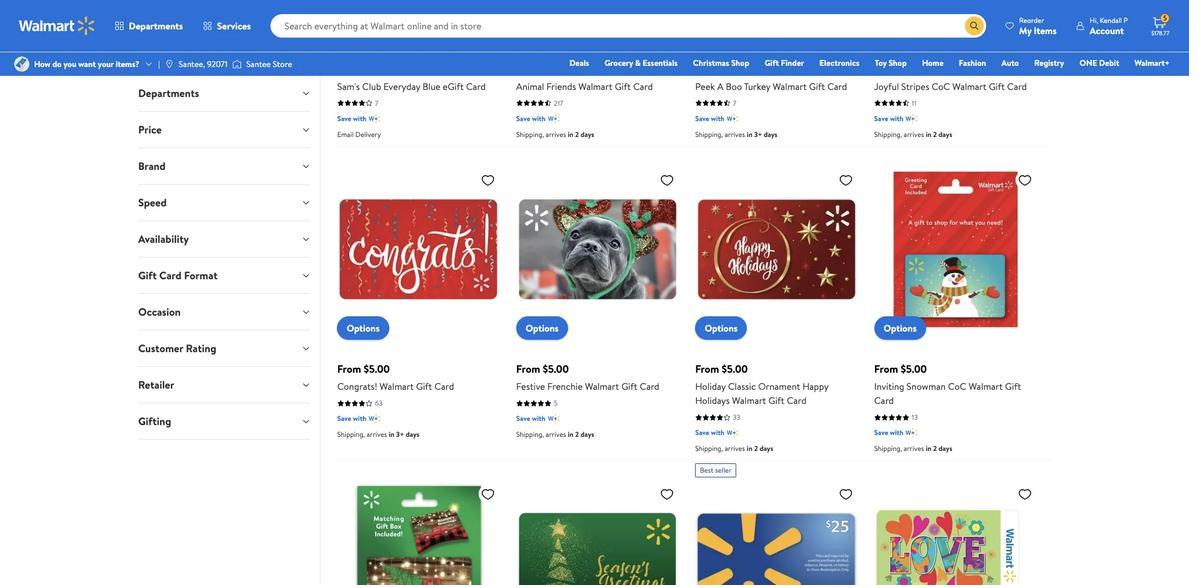 Task type: describe. For each thing, give the bounding box(es) containing it.
save for from $5.00 animal friends walmart gift card
[[516, 113, 530, 123]]

walmart plus image for from $5.00 holiday classic ornament happy holidays walmart gift card
[[727, 427, 739, 439]]

animal
[[516, 80, 544, 93]]

save for from $5.00 holiday classic ornament happy holidays walmart gift card
[[695, 428, 709, 438]]

7 for from $5.00 peek a boo turkey walmart gift card
[[733, 98, 736, 108]]

fashion
[[959, 57, 986, 69]]

save with for from $5.00 sam's club everyday blue egift card
[[337, 113, 367, 123]]

store
[[273, 58, 292, 70]]

card inside from $5.00 joyful stripes coc walmart gift card
[[1007, 80, 1027, 93]]

walmart plus image for from $5.00 peek a boo turkey walmart gift card
[[727, 113, 739, 124]]

shipping, arrives in 2 days for from $5.00 holiday classic ornament happy holidays walmart gift card
[[695, 443, 773, 453]]

with for from $5.00 joyful stripes coc walmart gift card
[[890, 113, 904, 123]]

with for from $5.00 congrats! walmart gift card
[[353, 413, 367, 423]]

walmart plus image for from $5.00 festive frenchie walmart gift card
[[548, 413, 560, 425]]

save for from $5.00 inviting snowman coc walmart gift card
[[874, 428, 888, 438]]

santee, 92071
[[179, 58, 228, 70]]

rating
[[186, 341, 216, 356]]

options for from $5.00 holiday classic ornament happy holidays walmart gift card
[[705, 322, 738, 335]]

reorder my items
[[1019, 15, 1057, 37]]

speed
[[138, 195, 167, 210]]

from $5.00 joyful stripes coc walmart gift card
[[874, 62, 1027, 93]]

add to favorites list, glimmer tree seasons greetings walmart gift card image
[[660, 487, 674, 502]]

2 for from $5.00 inviting snowman coc walmart gift card
[[933, 443, 937, 453]]

from $5.00 holiday classic ornament happy holidays walmart gift card
[[695, 362, 829, 407]]

gift finder
[[765, 57, 804, 69]]

shop for toy shop
[[889, 57, 907, 69]]

from for from $5.00 holiday classic ornament happy holidays walmart gift card
[[695, 362, 719, 376]]

from for from $5.00 joyful stripes coc walmart gift card
[[874, 62, 898, 76]]

gift card format
[[138, 268, 218, 283]]

walmart+
[[1135, 57, 1170, 69]]

in for from $5.00 congrats! walmart gift card
[[389, 429, 394, 439]]

with for from $5.00 sam's club everyday blue egift card
[[353, 113, 367, 123]]

gift card format tab
[[129, 258, 320, 293]]

walmart plus image for from $5.00 sam's club everyday blue egift card
[[369, 113, 381, 124]]

holiday
[[695, 380, 726, 393]]

coc for from $5.00 inviting snowman coc walmart gift card
[[948, 380, 967, 393]]

walmart inside from $5.00 peek a boo turkey walmart gift card
[[773, 80, 807, 93]]

shipping, for from $5.00 peek a boo turkey walmart gift card
[[695, 129, 723, 139]]

charitable $25 walmart gift card (alcohol/tobacco/lottery/firearms prohibited) image
[[695, 482, 858, 585]]

snowman
[[907, 380, 946, 393]]

peek
[[695, 80, 715, 93]]

toy
[[875, 57, 887, 69]]

shipping, arrives in 2 days for from $5.00 animal friends walmart gift card
[[516, 129, 594, 139]]

account
[[1090, 24, 1124, 37]]

toy shop
[[875, 57, 907, 69]]

price
[[138, 122, 162, 137]]

christmas
[[693, 57, 729, 69]]

availability
[[138, 232, 189, 246]]

save for from $5.00 joyful stripes coc walmart gift card
[[874, 113, 888, 123]]

one
[[1080, 57, 1097, 69]]

frenchie
[[547, 380, 583, 393]]

options link for from $5.00 holiday classic ornament happy holidays walmart gift card
[[695, 316, 747, 340]]

toy shop link
[[870, 56, 912, 69]]

availability button
[[129, 221, 320, 257]]

in for from $5.00 festive frenchie walmart gift card
[[568, 429, 574, 439]]

arrives for from $5.00 festive frenchie walmart gift card
[[546, 429, 566, 439]]

items
[[1034, 24, 1057, 37]]

club
[[362, 80, 381, 93]]

shipping, arrives in 3+ days for from $5.00 peek a boo turkey walmart gift card
[[695, 129, 778, 139]]

walmart plus image for from $5.00 congrats! walmart gift card
[[369, 413, 381, 425]]

arrives for from $5.00 peek a boo turkey walmart gift card
[[725, 129, 745, 139]]

shipping, for from $5.00 holiday classic ornament happy holidays walmart gift card
[[695, 443, 723, 453]]

from $5.00 festive frenchie walmart gift card
[[516, 362, 660, 393]]

add to favorites list, charitable $25 walmart gift card (alcohol/tobacco/lottery/firearms prohibited) image
[[839, 487, 853, 502]]

gifting
[[138, 414, 171, 429]]

fashion link
[[954, 56, 992, 69]]

add to favorites list, inviting snowman coc walmart gift card image
[[1018, 173, 1032, 187]]

gifting button
[[129, 403, 320, 439]]

boo
[[726, 80, 742, 93]]

from $5.00 inviting snowman coc walmart gift card
[[874, 362, 1021, 407]]

|
[[158, 58, 160, 70]]

arrives for from $5.00 animal friends walmart gift card
[[546, 129, 566, 139]]

seller
[[715, 465, 732, 475]]

gift finder link
[[759, 56, 810, 69]]

peek a boo turkey walmart gift card image
[[695, 0, 858, 30]]

card inside from $5.00 inviting snowman coc walmart gift card
[[874, 394, 894, 407]]

Walmart Site-Wide search field
[[270, 14, 986, 38]]

registry link
[[1029, 56, 1070, 69]]

2 for from $5.00 animal friends walmart gift card
[[575, 129, 579, 139]]

shipping, arrives in 2 days for from $5.00 inviting snowman coc walmart gift card
[[874, 443, 952, 453]]

retailer button
[[129, 367, 320, 403]]

inviting
[[874, 380, 904, 393]]

reorder
[[1019, 15, 1044, 25]]

grocery
[[605, 57, 633, 69]]

card inside from $5.00 festive frenchie walmart gift card
[[640, 380, 660, 393]]

from $5.00 sam's club everyday blue egift card
[[337, 62, 486, 93]]

arrives for from $5.00 congrats! walmart gift card
[[367, 429, 387, 439]]

days for from $5.00 animal friends walmart gift card
[[581, 129, 594, 139]]

from for from $5.00 animal friends walmart gift card
[[516, 62, 540, 76]]

7 for from $5.00 sam's club everyday blue egift card
[[375, 98, 378, 108]]

card inside gift card format dropdown button
[[159, 268, 182, 283]]

debit
[[1099, 57, 1119, 69]]

5 for 5 $178.77
[[1163, 13, 1167, 23]]

santee
[[246, 58, 271, 70]]

walmart image
[[19, 16, 95, 35]]

stripes
[[901, 80, 930, 93]]

occasion tab
[[129, 294, 320, 330]]

63
[[375, 398, 383, 408]]

shipping, arrives in 2 days for from $5.00 joyful stripes coc walmart gift card
[[874, 129, 952, 139]]

happy
[[803, 380, 829, 393]]

card inside from $5.00 animal friends walmart gift card
[[633, 80, 653, 93]]

email
[[337, 129, 354, 139]]

card inside from $5.00 congrats! walmart gift card
[[434, 380, 454, 393]]

grocery & essentials link
[[599, 56, 683, 69]]

13
[[912, 412, 918, 422]]

congrats! walmart gift card image
[[337, 168, 500, 331]]

1 vertical spatial departments button
[[129, 75, 320, 111]]

&
[[635, 57, 641, 69]]

 image for santee store
[[232, 58, 242, 70]]

in for from $5.00 holiday classic ornament happy holidays walmart gift card
[[747, 443, 753, 453]]

days for from $5.00 inviting snowman coc walmart gift card
[[939, 443, 952, 453]]

from $5.00 congrats! walmart gift card
[[337, 362, 454, 393]]

save for from $5.00 festive frenchie walmart gift card
[[516, 413, 530, 423]]

gift inside from $5.00 festive frenchie walmart gift card
[[621, 380, 638, 393]]

in for from $5.00 joyful stripes coc walmart gift card
[[926, 129, 932, 139]]

5 for 5
[[554, 398, 558, 408]]

retailer
[[138, 378, 174, 392]]

3+ for from $5.00 congrats! walmart gift card
[[396, 429, 404, 439]]

one debit link
[[1074, 56, 1125, 69]]

gift inside from $5.00 joyful stripes coc walmart gift card
[[989, 80, 1005, 93]]

walmart inside from $5.00 joyful stripes coc walmart gift card
[[952, 80, 987, 93]]

gift inside dropdown button
[[138, 268, 157, 283]]

$5.00 for from $5.00 congrats! walmart gift card
[[364, 362, 390, 376]]

options link for from $5.00 congrats! walmart gift card
[[337, 316, 389, 340]]

2 for from $5.00 festive frenchie walmart gift card
[[575, 429, 579, 439]]

price button
[[129, 112, 320, 148]]

$5.00 for from $5.00 festive frenchie walmart gift card
[[543, 362, 569, 376]]

walmart inside from $5.00 inviting snowman coc walmart gift card
[[969, 380, 1003, 393]]

p
[[1124, 15, 1128, 25]]

$5.00 for from $5.00 inviting snowman coc walmart gift card
[[901, 362, 927, 376]]

from for from $5.00 congrats! walmart gift card
[[337, 362, 361, 376]]

one debit
[[1080, 57, 1119, 69]]

christmas shop link
[[688, 56, 755, 69]]

walmart inside from $5.00 holiday classic ornament happy holidays walmart gift card
[[732, 394, 766, 407]]

$5.00 for from $5.00 sam's club everyday blue egift card
[[364, 62, 390, 76]]

with for from $5.00 inviting snowman coc walmart gift card
[[890, 428, 904, 438]]

hi, kendall p account
[[1090, 15, 1128, 37]]

shipping, for from $5.00 joyful stripes coc walmart gift card
[[874, 129, 902, 139]]

santee store
[[246, 58, 292, 70]]

0 vertical spatial departments
[[129, 19, 183, 32]]

deals link
[[564, 56, 595, 69]]

add to favorites list, festive frenchie walmart gift card image
[[660, 173, 674, 187]]

add to favorites list, holiday country red truck card on carrier walmart gift card image
[[481, 487, 495, 502]]

registry
[[1034, 57, 1064, 69]]

a
[[717, 80, 724, 93]]

format
[[184, 268, 218, 283]]

departments tab
[[129, 75, 320, 111]]

add to favorites list, retro love walmart gift card image
[[1018, 487, 1032, 502]]

festive frenchie walmart gift card image
[[516, 168, 679, 331]]

santee,
[[179, 58, 205, 70]]

+2 options
[[402, 45, 435, 55]]

items?
[[116, 58, 139, 70]]

92071
[[207, 58, 228, 70]]

want
[[78, 58, 96, 70]]



Task type: locate. For each thing, give the bounding box(es) containing it.
how
[[34, 58, 50, 70]]

$5.00 up snowman
[[901, 362, 927, 376]]

2 for from $5.00 holiday classic ornament happy holidays walmart gift card
[[754, 443, 758, 453]]

save down animal
[[516, 113, 530, 123]]

$5.00 inside from $5.00 festive frenchie walmart gift card
[[543, 362, 569, 376]]

options link for from $5.00 inviting snowman coc walmart gift card
[[874, 316, 926, 340]]

with for from $5.00 holiday classic ornament happy holidays walmart gift card
[[711, 428, 725, 438]]

from for from $5.00 festive frenchie walmart gift card
[[516, 362, 540, 376]]

with down the a
[[711, 113, 725, 123]]

shop up boo
[[731, 57, 749, 69]]

from up festive
[[516, 362, 540, 376]]

from up joyful at the right top of page
[[874, 62, 898, 76]]

days for from $5.00 joyful stripes coc walmart gift card
[[939, 129, 952, 139]]

save with
[[337, 113, 367, 123], [516, 113, 546, 123], [695, 113, 725, 123], [874, 113, 904, 123], [337, 413, 367, 423], [516, 413, 546, 423], [695, 428, 725, 438], [874, 428, 904, 438]]

services
[[217, 19, 251, 32]]

shipping, arrives in 2 days down frenchie
[[516, 429, 594, 439]]

0 horizontal spatial  image
[[14, 56, 29, 72]]

days for from $5.00 festive frenchie walmart gift card
[[581, 429, 594, 439]]

arrives up the seller
[[725, 443, 745, 453]]

shipping, arrives in 3+ days
[[695, 129, 778, 139], [337, 429, 420, 439]]

from $5.00 peek a boo turkey walmart gift card
[[695, 62, 847, 93]]

from inside from $5.00 holiday classic ornament happy holidays walmart gift card
[[695, 362, 719, 376]]

save with for from $5.00 festive frenchie walmart gift card
[[516, 413, 546, 423]]

0 vertical spatial departments button
[[105, 12, 193, 40]]

home link
[[917, 56, 949, 69]]

customer
[[138, 341, 183, 356]]

 image for how do you want your items?
[[14, 56, 29, 72]]

from inside from $5.00 inviting snowman coc walmart gift card
[[874, 362, 898, 376]]

5
[[1163, 13, 1167, 23], [554, 398, 558, 408]]

save for from $5.00 sam's club everyday blue egift card
[[337, 113, 351, 123]]

walmart inside from $5.00 congrats! walmart gift card
[[380, 380, 414, 393]]

shipping, for from $5.00 animal friends walmart gift card
[[516, 129, 544, 139]]

shop inside "link"
[[889, 57, 907, 69]]

from for from $5.00 inviting snowman coc walmart gift card
[[874, 362, 898, 376]]

delivery
[[355, 129, 381, 139]]

gift
[[765, 57, 779, 69], [615, 80, 631, 93], [809, 80, 825, 93], [989, 80, 1005, 93], [138, 268, 157, 283], [416, 380, 432, 393], [621, 380, 638, 393], [1005, 380, 1021, 393], [769, 394, 785, 407]]

$5.00 up frenchie
[[543, 362, 569, 376]]

walmart+ link
[[1129, 56, 1175, 69]]

save with for from $5.00 congrats! walmart gift card
[[337, 413, 367, 423]]

walmart plus image for from $5.00 joyful stripes coc walmart gift card
[[906, 113, 918, 124]]

save down "inviting"
[[874, 428, 888, 438]]

search icon image
[[970, 21, 979, 31]]

days for from $5.00 holiday classic ornament happy holidays walmart gift card
[[760, 443, 773, 453]]

gift inside from $5.00 peek a boo turkey walmart gift card
[[809, 80, 825, 93]]

shipping, arrives in 3+ days for from $5.00 congrats! walmart gift card
[[337, 429, 420, 439]]

1 vertical spatial shipping, arrives in 3+ days
[[337, 429, 420, 439]]

departments down |
[[138, 86, 199, 101]]

arrives down 217
[[546, 129, 566, 139]]

coc right snowman
[[948, 380, 967, 393]]

from up congrats!
[[337, 362, 361, 376]]

2 shop from the left
[[889, 57, 907, 69]]

shop right toy
[[889, 57, 907, 69]]

0 vertical spatial 5
[[1163, 13, 1167, 23]]

card inside from $5.00 peek a boo turkey walmart gift card
[[828, 80, 847, 93]]

with down festive
[[532, 413, 546, 423]]

deals
[[570, 57, 589, 69]]

customer rating tab
[[129, 331, 320, 366]]

1 horizontal spatial 5
[[1163, 13, 1167, 23]]

save with down joyful at the right top of page
[[874, 113, 904, 123]]

1 vertical spatial coc
[[948, 380, 967, 393]]

walmart plus image for from $5.00 inviting snowman coc walmart gift card
[[906, 427, 918, 439]]

$5.00 inside from $5.00 animal friends walmart gift card
[[543, 62, 569, 76]]

$5.00 for from $5.00 joyful stripes coc walmart gift card
[[901, 62, 927, 76]]

$5.00 up congrats!
[[364, 362, 390, 376]]

classic
[[728, 380, 756, 393]]

with
[[353, 113, 367, 123], [532, 113, 546, 123], [711, 113, 725, 123], [890, 113, 904, 123], [353, 413, 367, 423], [532, 413, 546, 423], [711, 428, 725, 438], [890, 428, 904, 438]]

$5.00 inside from $5.00 joyful stripes coc walmart gift card
[[901, 62, 927, 76]]

5 up the $178.77
[[1163, 13, 1167, 23]]

shipping, for from $5.00 inviting snowman coc walmart gift card
[[874, 443, 902, 453]]

 image right |
[[165, 59, 174, 69]]

add to favorites list, holiday classic ornament happy holidays walmart gift card image
[[839, 173, 853, 187]]

0 horizontal spatial shop
[[731, 57, 749, 69]]

holiday classic ornament happy holidays walmart gift card image
[[695, 168, 858, 331]]

coc for from $5.00 joyful stripes coc walmart gift card
[[932, 80, 950, 93]]

finder
[[781, 57, 804, 69]]

save down congrats!
[[337, 413, 351, 423]]

best seller
[[700, 465, 732, 475]]

customer rating
[[138, 341, 216, 356]]

7 down the club
[[375, 98, 378, 108]]

joyful
[[874, 80, 899, 93]]

holidays
[[695, 394, 730, 407]]

options for from $5.00 inviting snowman coc walmart gift card
[[884, 322, 917, 335]]

save with down congrats!
[[337, 413, 367, 423]]

gift inside from $5.00 holiday classic ornament happy holidays walmart gift card
[[769, 394, 785, 407]]

occasion button
[[129, 294, 320, 330]]

congrats!
[[337, 380, 377, 393]]

save with down peek
[[695, 113, 725, 123]]

with for from $5.00 festive frenchie walmart gift card
[[532, 413, 546, 423]]

best
[[700, 465, 714, 475]]

speed button
[[129, 185, 320, 221]]

3+ for from $5.00 peek a boo turkey walmart gift card
[[754, 129, 762, 139]]

speed tab
[[129, 185, 320, 221]]

departments button down 92071
[[129, 75, 320, 111]]

save up email
[[337, 113, 351, 123]]

save with for from $5.00 inviting snowman coc walmart gift card
[[874, 428, 904, 438]]

$5.00 for from $5.00 holiday classic ornament happy holidays walmart gift card
[[722, 362, 748, 376]]

save down holidays
[[695, 428, 709, 438]]

1 horizontal spatial  image
[[165, 59, 174, 69]]

auto
[[1002, 57, 1019, 69]]

2 horizontal spatial walmart plus image
[[906, 427, 918, 439]]

walmart plus image
[[369, 113, 381, 124], [906, 113, 918, 124], [369, 413, 381, 425], [548, 413, 560, 425], [727, 427, 739, 439]]

2
[[575, 129, 579, 139], [933, 129, 937, 139], [575, 429, 579, 439], [754, 443, 758, 453], [933, 443, 937, 453]]

festive
[[516, 380, 545, 393]]

save with for from $5.00 joyful stripes coc walmart gift card
[[874, 113, 904, 123]]

arrives down boo
[[725, 129, 745, 139]]

shipping, arrives in 2 days for from $5.00 festive frenchie walmart gift card
[[516, 429, 594, 439]]

essentials
[[643, 57, 678, 69]]

services button
[[193, 12, 261, 40]]

walmart inside from $5.00 animal friends walmart gift card
[[578, 80, 613, 93]]

price tab
[[129, 112, 320, 148]]

home
[[922, 57, 944, 69]]

0 horizontal spatial shipping, arrives in 3+ days
[[337, 429, 420, 439]]

save with down "inviting"
[[874, 428, 904, 438]]

options for from $5.00 festive frenchie walmart gift card
[[526, 322, 559, 335]]

your
[[98, 58, 114, 70]]

electronics
[[820, 57, 860, 69]]

with down congrats!
[[353, 413, 367, 423]]

1 horizontal spatial 3+
[[754, 129, 762, 139]]

0 horizontal spatial 3+
[[396, 429, 404, 439]]

walmart plus image down the 11
[[906, 113, 918, 124]]

days for from $5.00 peek a boo turkey walmart gift card
[[764, 129, 778, 139]]

$178.77
[[1152, 29, 1170, 37]]

customer rating button
[[129, 331, 320, 366]]

save with for from $5.00 holiday classic ornament happy holidays walmart gift card
[[695, 428, 725, 438]]

$5.00 up boo
[[722, 62, 748, 76]]

auto link
[[996, 56, 1024, 69]]

arrives down 13
[[904, 443, 924, 453]]

$5.00 up classic
[[722, 362, 748, 376]]

from up "inviting"
[[874, 362, 898, 376]]

coc down "home"
[[932, 80, 950, 93]]

arrives down the 11
[[904, 129, 924, 139]]

coc
[[932, 80, 950, 93], [948, 380, 967, 393]]

grocery & essentials
[[605, 57, 678, 69]]

with down animal
[[532, 113, 546, 123]]

walmart plus image down boo
[[727, 113, 739, 124]]

email delivery
[[337, 129, 381, 139]]

egift
[[443, 80, 464, 93]]

1 horizontal spatial shop
[[889, 57, 907, 69]]

save down joyful at the right top of page
[[874, 113, 888, 123]]

coc inside from $5.00 joyful stripes coc walmart gift card
[[932, 80, 950, 93]]

$5.00 for from $5.00 peek a boo turkey walmart gift card
[[722, 62, 748, 76]]

$5.00 for from $5.00 animal friends walmart gift card
[[543, 62, 569, 76]]

card
[[466, 80, 486, 93], [633, 80, 653, 93], [828, 80, 847, 93], [1007, 80, 1027, 93], [159, 268, 182, 283], [434, 380, 454, 393], [640, 380, 660, 393], [787, 394, 807, 407], [874, 394, 894, 407]]

217
[[554, 98, 563, 108]]

card inside from $5.00 holiday classic ornament happy holidays walmart gift card
[[787, 394, 807, 407]]

everyday
[[383, 80, 420, 93]]

inviting snowman coc walmart gift card image
[[874, 168, 1037, 331]]

from up peek
[[695, 62, 719, 76]]

shipping, arrives in 2 days down 13
[[874, 443, 952, 453]]

gift inside from $5.00 animal friends walmart gift card
[[615, 80, 631, 93]]

walmart plus image for from $5.00 animal friends walmart gift card
[[548, 113, 560, 124]]

electronics link
[[814, 56, 865, 69]]

turkey
[[744, 80, 770, 93]]

in for from $5.00 peek a boo turkey walmart gift card
[[747, 129, 753, 139]]

1 horizontal spatial shipping, arrives in 3+ days
[[695, 129, 778, 139]]

gifting tab
[[129, 403, 320, 439]]

from for from $5.00 sam's club everyday blue egift card
[[337, 62, 361, 76]]

7 down boo
[[733, 98, 736, 108]]

shipping, arrives in 2 days down 217
[[516, 129, 594, 139]]

walmart plus image down 63
[[369, 413, 381, 425]]

1 horizontal spatial walmart plus image
[[727, 113, 739, 124]]

days
[[581, 129, 594, 139], [764, 129, 778, 139], [939, 129, 952, 139], [406, 429, 420, 439], [581, 429, 594, 439], [760, 443, 773, 453], [939, 443, 952, 453]]

with down joyful at the right top of page
[[890, 113, 904, 123]]

save down peek
[[695, 113, 709, 123]]

with up email delivery
[[353, 113, 367, 123]]

arrives for from $5.00 joyful stripes coc walmart gift card
[[904, 129, 924, 139]]

1 7 from the left
[[375, 98, 378, 108]]

0 horizontal spatial 7
[[375, 98, 378, 108]]

11
[[912, 98, 917, 108]]

save down festive
[[516, 413, 530, 423]]

2 for from $5.00 joyful stripes coc walmart gift card
[[933, 129, 937, 139]]

shipping, arrives in 2 days up the seller
[[695, 443, 773, 453]]

from inside from $5.00 festive frenchie walmart gift card
[[516, 362, 540, 376]]

33
[[733, 412, 740, 422]]

save with down holidays
[[695, 428, 725, 438]]

$5.00 up "stripes"
[[901, 62, 927, 76]]

from inside from $5.00 animal friends walmart gift card
[[516, 62, 540, 76]]

gift card format button
[[129, 258, 320, 293]]

 image right 92071
[[232, 58, 242, 70]]

from inside from $5.00 joyful stripes coc walmart gift card
[[874, 62, 898, 76]]

1 vertical spatial 5
[[554, 398, 558, 408]]

Search search field
[[270, 14, 986, 38]]

in for from $5.00 inviting snowman coc walmart gift card
[[926, 443, 932, 453]]

$5.00 inside from $5.00 holiday classic ornament happy holidays walmart gift card
[[722, 362, 748, 376]]

shipping, arrives in 3+ days down 63
[[337, 429, 420, 439]]

+2
[[402, 45, 410, 55]]

shipping, arrives in 2 days down the 11
[[874, 129, 952, 139]]

my
[[1019, 24, 1032, 37]]

 image
[[14, 56, 29, 72], [232, 58, 242, 70], [165, 59, 174, 69]]

$5.00 inside from $5.00 peek a boo turkey walmart gift card
[[722, 62, 748, 76]]

5 inside 5 $178.77
[[1163, 13, 1167, 23]]

shipping, for from $5.00 festive frenchie walmart gift card
[[516, 429, 544, 439]]

$5.00 inside from $5.00 congrats! walmart gift card
[[364, 362, 390, 376]]

days for from $5.00 congrats! walmart gift card
[[406, 429, 420, 439]]

brand button
[[129, 148, 320, 184]]

save with for from $5.00 peek a boo turkey walmart gift card
[[695, 113, 725, 123]]

3+ down turkey
[[754, 129, 762, 139]]

walmart plus image down 13
[[906, 427, 918, 439]]

with down "inviting"
[[890, 428, 904, 438]]

from for from $5.00 peek a boo turkey walmart gift card
[[695, 62, 719, 76]]

5 down frenchie
[[554, 398, 558, 408]]

retailer tab
[[129, 367, 320, 403]]

walmart plus image up delivery
[[369, 113, 381, 124]]

sam's club everyday blue egift card image
[[337, 0, 500, 30]]

save with down festive
[[516, 413, 546, 423]]

blue
[[423, 80, 440, 93]]

options for from $5.00 congrats! walmart gift card
[[347, 322, 380, 335]]

brand tab
[[129, 148, 320, 184]]

from up holiday
[[695, 362, 719, 376]]

save with down animal
[[516, 113, 546, 123]]

5 $178.77
[[1152, 13, 1170, 37]]

3+ down from $5.00 congrats! walmart gift card
[[396, 429, 404, 439]]

from inside from $5.00 congrats! walmart gift card
[[337, 362, 361, 376]]

$5.00 up the friends
[[543, 62, 569, 76]]

1 horizontal spatial 7
[[733, 98, 736, 108]]

friends
[[546, 80, 576, 93]]

$5.00
[[364, 62, 390, 76], [543, 62, 569, 76], [722, 62, 748, 76], [901, 62, 927, 76], [364, 362, 390, 376], [543, 362, 569, 376], [722, 362, 748, 376], [901, 362, 927, 376]]

walmart plus image down 33
[[727, 427, 739, 439]]

gift inside from $5.00 congrats! walmart gift card
[[416, 380, 432, 393]]

save for from $5.00 peek a boo turkey walmart gift card
[[695, 113, 709, 123]]

holiday country red truck card on carrier walmart gift card image
[[337, 482, 500, 585]]

arrives for from $5.00 inviting snowman coc walmart gift card
[[904, 443, 924, 453]]

departments up |
[[129, 19, 183, 32]]

availability tab
[[129, 221, 320, 257]]

with down holidays
[[711, 428, 725, 438]]

do
[[52, 58, 62, 70]]

arrives down 63
[[367, 429, 387, 439]]

card inside from $5.00 sam's club everyday blue egift card
[[466, 80, 486, 93]]

gift inside from $5.00 inviting snowman coc walmart gift card
[[1005, 380, 1021, 393]]

from inside from $5.00 sam's club everyday blue egift card
[[337, 62, 361, 76]]

2 7 from the left
[[733, 98, 736, 108]]

0 vertical spatial 3+
[[754, 129, 762, 139]]

save for from $5.00 congrats! walmart gift card
[[337, 413, 351, 423]]

in for from $5.00 animal friends walmart gift card
[[568, 129, 574, 139]]

retro love walmart gift card image
[[874, 482, 1021, 585]]

arrives down frenchie
[[546, 429, 566, 439]]

shipping, arrives in 3+ days down boo
[[695, 129, 778, 139]]

walmart plus image down 217
[[548, 113, 560, 124]]

1 shop from the left
[[731, 57, 749, 69]]

departments inside departments tab
[[138, 86, 199, 101]]

7
[[375, 98, 378, 108], [733, 98, 736, 108]]

with for from $5.00 animal friends walmart gift card
[[532, 113, 546, 123]]

from inside from $5.00 peek a boo turkey walmart gift card
[[695, 62, 719, 76]]

save with up email
[[337, 113, 367, 123]]

1 vertical spatial 3+
[[396, 429, 404, 439]]

glimmer tree seasons greetings walmart gift card image
[[516, 482, 679, 585]]

2 horizontal spatial  image
[[232, 58, 242, 70]]

with for from $5.00 peek a boo turkey walmart gift card
[[711, 113, 725, 123]]

0 horizontal spatial walmart plus image
[[548, 113, 560, 124]]

add to favorites list, congrats! walmart gift card image
[[481, 173, 495, 187]]

0 vertical spatial coc
[[932, 80, 950, 93]]

from up animal
[[516, 62, 540, 76]]

departments button up |
[[105, 12, 193, 40]]

walmart inside from $5.00 festive frenchie walmart gift card
[[585, 380, 619, 393]]

$5.00 inside from $5.00 sam's club everyday blue egift card
[[364, 62, 390, 76]]

0 horizontal spatial 5
[[554, 398, 558, 408]]

 image left how
[[14, 56, 29, 72]]

sam's
[[337, 80, 360, 93]]

shop
[[731, 57, 749, 69], [889, 57, 907, 69]]

brand
[[138, 159, 166, 174]]

save with for from $5.00 animal friends walmart gift card
[[516, 113, 546, 123]]

1 vertical spatial departments
[[138, 86, 199, 101]]

joyful stripes coc walmart gift card image
[[874, 0, 1037, 30]]

walmart plus image
[[548, 113, 560, 124], [727, 113, 739, 124], [906, 427, 918, 439]]

shipping, arrives in 2 days
[[516, 129, 594, 139], [874, 129, 952, 139], [516, 429, 594, 439], [695, 443, 773, 453], [874, 443, 952, 453]]

from up the sam's
[[337, 62, 361, 76]]

shipping, for from $5.00 congrats! walmart gift card
[[337, 429, 365, 439]]

$5.00 up the club
[[364, 62, 390, 76]]

walmart plus image down frenchie
[[548, 413, 560, 425]]

options
[[412, 45, 435, 55]]

christmas shop
[[693, 57, 749, 69]]

hi,
[[1090, 15, 1098, 25]]

arrives for from $5.00 holiday classic ornament happy holidays walmart gift card
[[725, 443, 745, 453]]

$5.00 inside from $5.00 inviting snowman coc walmart gift card
[[901, 362, 927, 376]]

 image for santee, 92071
[[165, 59, 174, 69]]

ornament
[[758, 380, 800, 393]]

coc inside from $5.00 inviting snowman coc walmart gift card
[[948, 380, 967, 393]]

options link for from $5.00 festive frenchie walmart gift card
[[516, 316, 568, 340]]

0 vertical spatial shipping, arrives in 3+ days
[[695, 129, 778, 139]]

animal friends walmart gift card image
[[516, 0, 679, 30]]



Task type: vqa. For each thing, say whether or not it's contained in the screenshot.


